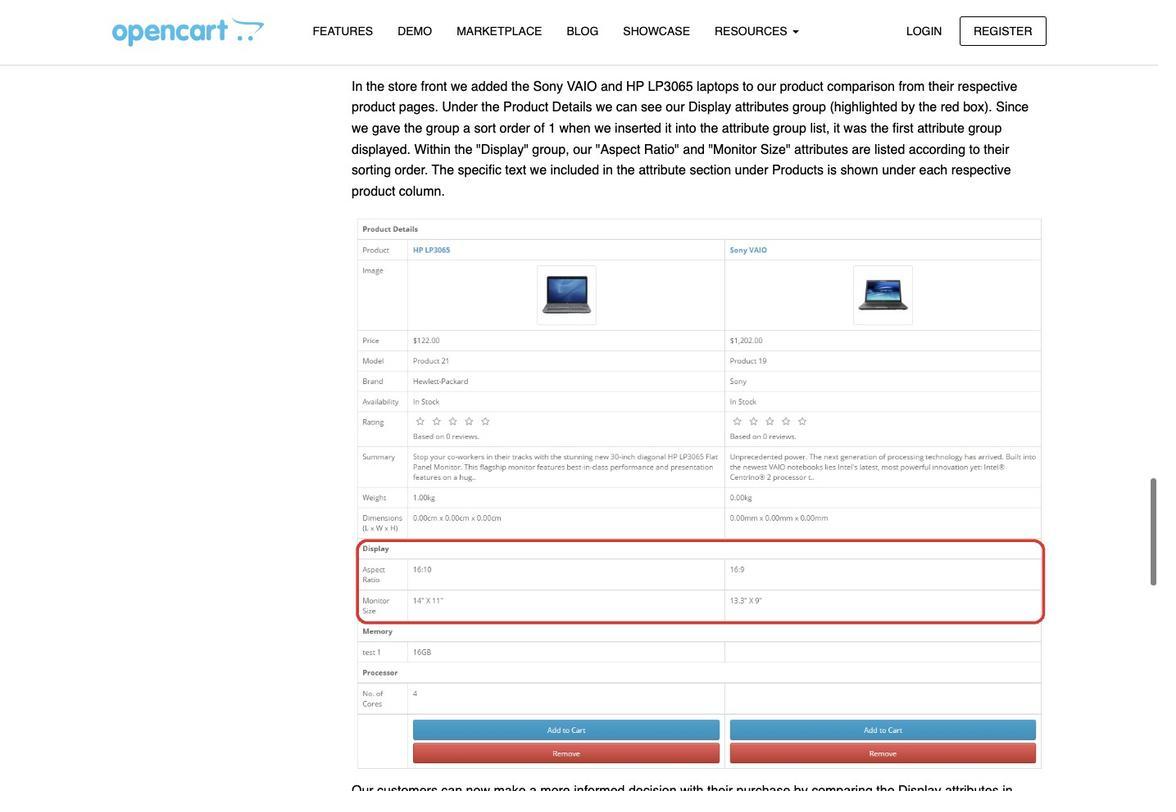 Task type: locate. For each thing, give the bounding box(es) containing it.
their
[[928, 79, 954, 94], [984, 142, 1009, 157]]

1 horizontal spatial product
[[642, 37, 735, 66]]

the up the listed
[[871, 121, 889, 136]]

0 horizontal spatial their
[[928, 79, 954, 94]]

a
[[463, 121, 470, 136]]

the left sony
[[511, 79, 529, 94]]

attribute up according in the top right of the page
[[917, 121, 965, 136]]

order
[[500, 121, 530, 136]]

store
[[388, 79, 417, 94]]

it left into
[[665, 121, 672, 136]]

blog link
[[554, 17, 611, 46]]

0 horizontal spatial under
[[735, 163, 768, 178]]

to right laptops
[[743, 79, 754, 94]]

lp3065
[[648, 79, 693, 94]]

attribute down ratio"
[[639, 163, 686, 178]]

register link
[[960, 16, 1046, 46]]

each
[[919, 163, 948, 178]]

listed
[[874, 142, 905, 157]]

group up within
[[426, 121, 459, 136]]

attributes
[[495, 37, 607, 66], [735, 100, 789, 115], [794, 142, 848, 157]]

attributes up sony
[[495, 37, 607, 66]]

display
[[688, 100, 731, 115]]

0 vertical spatial and
[[601, 79, 623, 94]]

in
[[613, 37, 635, 66], [603, 163, 613, 178]]

specific
[[458, 163, 502, 178]]

our right laptops
[[757, 79, 776, 94]]

attributes up size"
[[735, 100, 789, 115]]

1 vertical spatial product
[[503, 100, 548, 115]]

1 vertical spatial their
[[984, 142, 1009, 157]]

group
[[793, 100, 826, 115], [426, 121, 459, 136], [773, 121, 806, 136], [968, 121, 1002, 136]]

into
[[675, 121, 696, 136]]

1
[[548, 121, 556, 136]]

product up gave
[[352, 100, 395, 115]]

the down "aspect
[[617, 163, 635, 178]]

vaio
[[567, 79, 597, 94]]

1 vertical spatial in
[[603, 163, 613, 178]]

respective
[[958, 79, 1017, 94], [951, 163, 1011, 178]]

1 vertical spatial to
[[969, 142, 980, 157]]

0 horizontal spatial our
[[573, 142, 592, 157]]

respective right each
[[951, 163, 1011, 178]]

sony
[[533, 79, 563, 94]]

product down sorting
[[352, 184, 395, 199]]

0 vertical spatial attributes
[[495, 37, 607, 66]]

to
[[743, 79, 754, 94], [969, 142, 980, 157]]

0 vertical spatial our
[[757, 79, 776, 94]]

their up red
[[928, 79, 954, 94]]

product
[[780, 79, 823, 94], [352, 100, 395, 115], [352, 184, 395, 199]]

our down lp3065
[[666, 100, 685, 115]]

our
[[757, 79, 776, 94], [666, 100, 685, 115], [573, 142, 592, 157]]

(highlighted
[[830, 100, 898, 115]]

the down "added"
[[481, 100, 500, 115]]

since
[[996, 100, 1029, 115]]

0 horizontal spatial product
[[503, 100, 548, 115]]

under down the listed
[[882, 163, 916, 178]]

attribute
[[722, 121, 769, 136], [917, 121, 965, 136], [639, 163, 686, 178]]

and
[[601, 79, 623, 94], [683, 142, 705, 157]]

to right according in the top right of the page
[[969, 142, 980, 157]]

we
[[451, 79, 467, 94], [596, 100, 613, 115], [352, 121, 368, 136], [594, 121, 611, 136], [530, 163, 547, 178]]

it right list, on the top right of the page
[[833, 121, 840, 136]]

included
[[550, 163, 599, 178]]

0 horizontal spatial it
[[665, 121, 672, 136]]

1 horizontal spatial and
[[683, 142, 705, 157]]

and left hp
[[601, 79, 623, 94]]

in the store front we added the sony vaio and hp lp3065 laptops to our product comparison from their respective product pages. under the product details we can see our display attributes group (highlighted by the red box). since we gave the group a sort order of 1 when we inserted it into the attribute group list, it was the first attribute group displayed. within the "display" group, our "aspect ratio" and "monitor size" attributes are listed according to their sorting order. the specific text we included in the attribute section under products is shown under each respective product column.
[[352, 79, 1029, 199]]

their down the since
[[984, 142, 1009, 157]]

hp
[[626, 79, 644, 94]]

1 horizontal spatial under
[[882, 163, 916, 178]]

displayed.
[[352, 142, 411, 157]]

under
[[442, 100, 478, 115]]

2 horizontal spatial attributes
[[794, 142, 848, 157]]

1 vertical spatial our
[[666, 100, 685, 115]]

pages.
[[399, 100, 438, 115]]

attributes down list, on the top right of the page
[[794, 142, 848, 157]]

under down the "monitor
[[735, 163, 768, 178]]

sort
[[474, 121, 496, 136]]

ratio"
[[644, 142, 679, 157]]

in up hp
[[613, 37, 635, 66]]

order.
[[395, 163, 428, 178]]

group up list, on the top right of the page
[[793, 100, 826, 115]]

the down pages. in the left of the page
[[404, 121, 422, 136]]

0 vertical spatial their
[[928, 79, 954, 94]]

product down 'comparison'
[[780, 79, 823, 94]]

0 horizontal spatial attribute
[[639, 163, 686, 178]]

0 vertical spatial product
[[642, 37, 735, 66]]

list,
[[810, 121, 830, 136]]

1 it from the left
[[665, 121, 672, 136]]

sorting
[[352, 163, 391, 178]]

inserted
[[615, 121, 661, 136]]

login
[[906, 24, 942, 37]]

group down box).
[[968, 121, 1002, 136]]

1 vertical spatial attributes
[[735, 100, 789, 115]]

in down "aspect
[[603, 163, 613, 178]]

login link
[[892, 16, 956, 46]]

size"
[[760, 142, 791, 157]]

product inside in the store front we added the sony vaio and hp lp3065 laptops to our product comparison from their respective product pages. under the product details we can see our display attributes group (highlighted by the red box). since we gave the group a sort order of 1 when we inserted it into the attribute group list, it was the first attribute group displayed. within the "display" group, our "aspect ratio" and "monitor size" attributes are listed according to their sorting order. the specific text we included in the attribute section under products is shown under each respective product column.
[[503, 100, 548, 115]]

1 horizontal spatial attributes
[[735, 100, 789, 115]]

1 horizontal spatial their
[[984, 142, 1009, 157]]

0 horizontal spatial to
[[743, 79, 754, 94]]

it
[[665, 121, 672, 136], [833, 121, 840, 136]]

section
[[690, 163, 731, 178]]

1 horizontal spatial it
[[833, 121, 840, 136]]

under
[[735, 163, 768, 178], [882, 163, 916, 178]]

1 horizontal spatial our
[[666, 100, 685, 115]]

within
[[414, 142, 451, 157]]

attribute up the "monitor
[[722, 121, 769, 136]]

in
[[352, 79, 363, 94]]

are
[[852, 142, 871, 157]]

when
[[559, 121, 591, 136]]

and down into
[[683, 142, 705, 157]]

respective up box).
[[958, 79, 1017, 94]]

our down when
[[573, 142, 592, 157]]

product up lp3065
[[642, 37, 735, 66]]

product up "order"
[[503, 100, 548, 115]]

the up "added"
[[451, 37, 488, 66]]

viewing the attributes in product comparison
[[352, 37, 885, 66]]

2 horizontal spatial our
[[757, 79, 776, 94]]

the down display
[[700, 121, 718, 136]]

by
[[901, 100, 915, 115]]

2 it from the left
[[833, 121, 840, 136]]

demo link
[[385, 17, 444, 46]]

product
[[642, 37, 735, 66], [503, 100, 548, 115]]

gave
[[372, 121, 400, 136]]

the
[[451, 37, 488, 66], [366, 79, 384, 94], [511, 79, 529, 94], [481, 100, 500, 115], [919, 100, 937, 115], [404, 121, 422, 136], [700, 121, 718, 136], [871, 121, 889, 136], [454, 142, 473, 157], [617, 163, 635, 178]]

text
[[505, 163, 526, 178]]



Task type: vqa. For each thing, say whether or not it's contained in the screenshot.
DESCRIPTION TAB: at the left
no



Task type: describe. For each thing, give the bounding box(es) containing it.
group,
[[532, 142, 569, 157]]

2 vertical spatial product
[[352, 184, 395, 199]]

red
[[941, 100, 960, 115]]

viewing
[[352, 37, 444, 66]]

showcase
[[623, 25, 690, 38]]

see
[[641, 100, 662, 115]]

from
[[899, 79, 925, 94]]

is
[[827, 163, 837, 178]]

can
[[616, 100, 637, 115]]

demo
[[398, 25, 432, 38]]

marketplace link
[[444, 17, 554, 46]]

0 vertical spatial product
[[780, 79, 823, 94]]

of
[[534, 121, 545, 136]]

2 vertical spatial our
[[573, 142, 592, 157]]

we left gave
[[352, 121, 368, 136]]

comparison
[[742, 37, 885, 66]]

2 under from the left
[[882, 163, 916, 178]]

according
[[909, 142, 966, 157]]

we up the under at the top left of the page
[[451, 79, 467, 94]]

resources link
[[702, 17, 811, 46]]

0 vertical spatial respective
[[958, 79, 1017, 94]]

box).
[[963, 100, 992, 115]]

group up size"
[[773, 121, 806, 136]]

first
[[892, 121, 914, 136]]

register
[[974, 24, 1032, 37]]

1 vertical spatial product
[[352, 100, 395, 115]]

laptops
[[697, 79, 739, 94]]

showcase link
[[611, 17, 702, 46]]

features link
[[300, 17, 385, 46]]

column.
[[399, 184, 445, 199]]

blog
[[567, 25, 599, 38]]

0 vertical spatial to
[[743, 79, 754, 94]]

marketplace
[[457, 25, 542, 38]]

1 vertical spatial and
[[683, 142, 705, 157]]

we right text
[[530, 163, 547, 178]]

add attribute image
[[352, 213, 1046, 772]]

products
[[772, 163, 824, 178]]

1 horizontal spatial to
[[969, 142, 980, 157]]

1 vertical spatial respective
[[951, 163, 1011, 178]]

opencart - open source shopping cart solution image
[[112, 17, 263, 47]]

shown
[[840, 163, 878, 178]]

"aspect
[[596, 142, 640, 157]]

we left can
[[596, 100, 613, 115]]

resources
[[715, 25, 791, 38]]

comparison
[[827, 79, 895, 94]]

the
[[432, 163, 454, 178]]

the down 'a'
[[454, 142, 473, 157]]

0 vertical spatial in
[[613, 37, 635, 66]]

0 horizontal spatial and
[[601, 79, 623, 94]]

we up "aspect
[[594, 121, 611, 136]]

"display"
[[476, 142, 529, 157]]

2 vertical spatial attributes
[[794, 142, 848, 157]]

1 under from the left
[[735, 163, 768, 178]]

"monitor
[[708, 142, 757, 157]]

in inside in the store front we added the sony vaio and hp lp3065 laptops to our product comparison from their respective product pages. under the product details we can see our display attributes group (highlighted by the red box). since we gave the group a sort order of 1 when we inserted it into the attribute group list, it was the first attribute group displayed. within the "display" group, our "aspect ratio" and "monitor size" attributes are listed according to their sorting order. the specific text we included in the attribute section under products is shown under each respective product column.
[[603, 163, 613, 178]]

front
[[421, 79, 447, 94]]

features
[[313, 25, 373, 38]]

1 horizontal spatial attribute
[[722, 121, 769, 136]]

2 horizontal spatial attribute
[[917, 121, 965, 136]]

0 horizontal spatial attributes
[[495, 37, 607, 66]]

the right the by
[[919, 100, 937, 115]]

added
[[471, 79, 508, 94]]

details
[[552, 100, 592, 115]]

was
[[844, 121, 867, 136]]

the right in
[[366, 79, 384, 94]]



